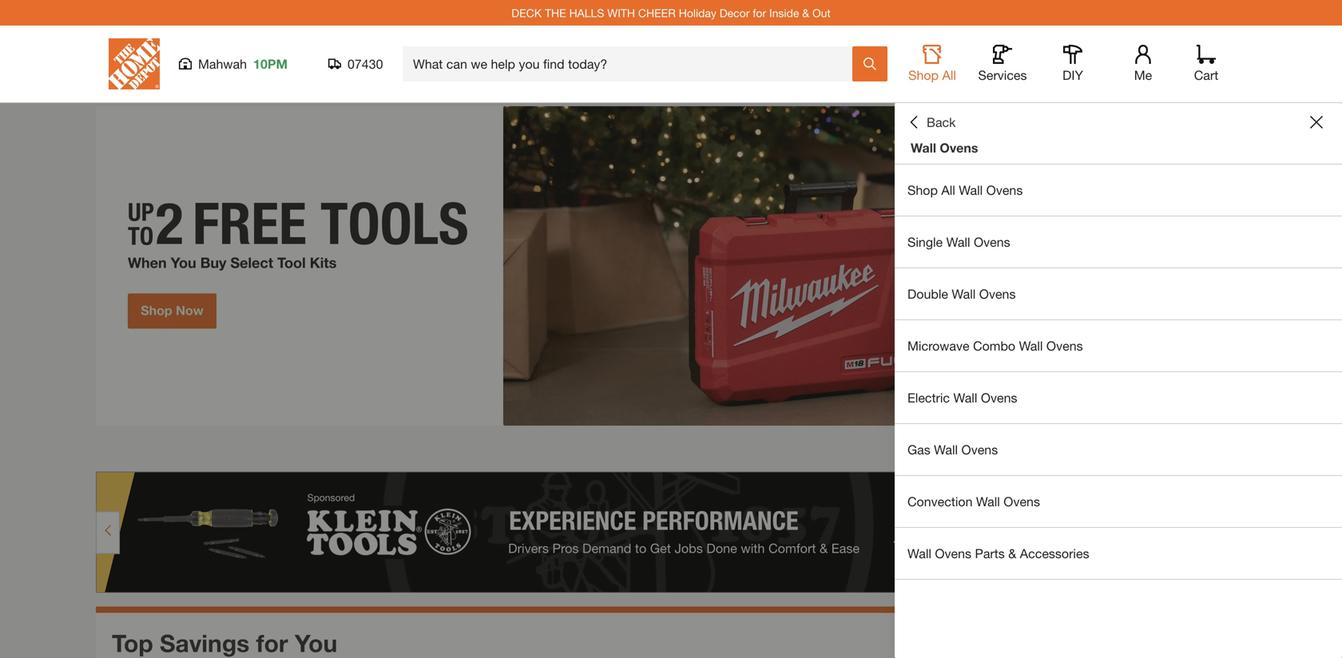 Task type: locate. For each thing, give the bounding box(es) containing it.
shop inside shop all wall ovens 'link'
[[908, 183, 938, 198]]

ovens down microwave combo wall ovens
[[981, 390, 1018, 406]]

wall
[[911, 140, 937, 155], [959, 183, 983, 198], [947, 235, 971, 250], [952, 286, 976, 302], [1019, 338, 1043, 354], [954, 390, 978, 406], [934, 442, 958, 457], [976, 494, 1000, 509], [908, 546, 932, 561]]

1 horizontal spatial &
[[1009, 546, 1017, 561]]

What can we help you find today? search field
[[413, 47, 852, 81]]

cart
[[1194, 68, 1219, 83]]

wall right double at right
[[952, 286, 976, 302]]

savings
[[160, 629, 250, 657]]

deck the halls with cheer holiday decor for inside & out link
[[512, 6, 831, 19]]

wall down back button
[[911, 140, 937, 155]]

shop all wall ovens
[[908, 183, 1023, 198]]

electric
[[908, 390, 950, 406]]

07430
[[348, 56, 383, 72]]

all for shop all wall ovens
[[942, 183, 956, 198]]

wall down wall ovens
[[959, 183, 983, 198]]

for
[[753, 6, 766, 19], [256, 629, 288, 657]]

all inside shop all wall ovens 'link'
[[942, 183, 956, 198]]

for left "inside"
[[753, 6, 766, 19]]

shop
[[909, 68, 939, 83], [908, 183, 938, 198]]

ovens
[[940, 140, 978, 155], [987, 183, 1023, 198], [974, 235, 1011, 250], [980, 286, 1016, 302], [1047, 338, 1083, 354], [981, 390, 1018, 406], [962, 442, 998, 457], [1004, 494, 1040, 509], [935, 546, 972, 561]]

all
[[943, 68, 956, 83], [942, 183, 956, 198]]

ovens up convection wall ovens at the right bottom of the page
[[962, 442, 998, 457]]

ovens up single wall ovens
[[987, 183, 1023, 198]]

0 vertical spatial for
[[753, 6, 766, 19]]

single
[[908, 235, 943, 250]]

for left you
[[256, 629, 288, 657]]

ovens left parts
[[935, 546, 972, 561]]

& left out
[[802, 6, 810, 19]]

parts
[[975, 546, 1005, 561]]

0 vertical spatial shop
[[909, 68, 939, 83]]

electric wall ovens link
[[895, 372, 1342, 424]]

&
[[802, 6, 810, 19], [1009, 546, 1017, 561]]

diy
[[1063, 68, 1083, 83]]

0 vertical spatial &
[[802, 6, 810, 19]]

ovens down back on the top right of the page
[[940, 140, 978, 155]]

services button
[[977, 45, 1028, 83]]

combo
[[973, 338, 1016, 354]]

the home depot logo image
[[109, 38, 160, 89]]

all down wall ovens
[[942, 183, 956, 198]]

ovens down shop all wall ovens
[[974, 235, 1011, 250]]

0 vertical spatial all
[[943, 68, 956, 83]]

deck
[[512, 6, 542, 19]]

ovens inside "link"
[[974, 235, 1011, 250]]

back button
[[908, 114, 956, 130]]

deck the halls with cheer holiday decor for inside & out
[[512, 6, 831, 19]]

decor
[[720, 6, 750, 19]]

1 vertical spatial for
[[256, 629, 288, 657]]

microwave combo wall ovens
[[908, 338, 1083, 354]]

shop up back button
[[909, 68, 939, 83]]

all up back on the top right of the page
[[943, 68, 956, 83]]

all for shop all
[[943, 68, 956, 83]]

1 vertical spatial &
[[1009, 546, 1017, 561]]

all inside shop all button
[[943, 68, 956, 83]]

shop inside shop all button
[[909, 68, 939, 83]]

1 vertical spatial all
[[942, 183, 956, 198]]

1 vertical spatial shop
[[908, 183, 938, 198]]

top savings for you
[[112, 629, 337, 657]]

& right parts
[[1009, 546, 1017, 561]]

convection wall ovens
[[908, 494, 1040, 509]]

ovens right combo
[[1047, 338, 1083, 354]]

0 horizontal spatial for
[[256, 629, 288, 657]]

shop down wall ovens
[[908, 183, 938, 198]]

halls
[[569, 6, 604, 19]]

wall right single
[[947, 235, 971, 250]]

convection wall ovens link
[[895, 476, 1342, 527]]

microwave combo wall ovens link
[[895, 320, 1342, 372]]

ovens inside 'link'
[[987, 183, 1023, 198]]

wall right gas
[[934, 442, 958, 457]]

mahwah
[[198, 56, 247, 72]]

shop all
[[909, 68, 956, 83]]

me button
[[1118, 45, 1169, 83]]

wall ovens parts & accessories link
[[895, 528, 1342, 579]]

wall ovens parts & accessories
[[908, 546, 1090, 561]]

single wall ovens
[[908, 235, 1011, 250]]

holiday
[[679, 6, 717, 19]]

wall inside "link"
[[947, 235, 971, 250]]

wall right combo
[[1019, 338, 1043, 354]]

with
[[608, 6, 635, 19]]

the
[[545, 6, 566, 19]]

double
[[908, 286, 949, 302]]

menu
[[895, 165, 1342, 580]]



Task type: vqa. For each thing, say whether or not it's contained in the screenshot.
the Ovens inside the Double Wall Ovens link
yes



Task type: describe. For each thing, give the bounding box(es) containing it.
wall inside 'link'
[[959, 183, 983, 198]]

wall down convection
[[908, 546, 932, 561]]

0 horizontal spatial &
[[802, 6, 810, 19]]

out
[[813, 6, 831, 19]]

shop all wall ovens link
[[895, 165, 1342, 216]]

wall right electric
[[954, 390, 978, 406]]

& inside menu
[[1009, 546, 1017, 561]]

shop for shop all
[[909, 68, 939, 83]]

image for 30nov2023-hp-bau-mw44-45 image
[[96, 106, 1247, 426]]

drawer close image
[[1311, 116, 1323, 129]]

back
[[927, 115, 956, 130]]

wall right convection
[[976, 494, 1000, 509]]

10pm
[[253, 56, 288, 72]]

accessories
[[1020, 546, 1090, 561]]

double wall ovens link
[[895, 268, 1342, 320]]

microwave
[[908, 338, 970, 354]]

electric wall ovens
[[908, 390, 1018, 406]]

gas wall ovens
[[908, 442, 998, 457]]

menu containing shop all wall ovens
[[895, 165, 1342, 580]]

07430 button
[[328, 56, 384, 72]]

gas
[[908, 442, 931, 457]]

cart link
[[1189, 45, 1224, 83]]

inside
[[770, 6, 799, 19]]

me
[[1135, 68, 1153, 83]]

cheer
[[638, 6, 676, 19]]

ovens up wall ovens parts & accessories
[[1004, 494, 1040, 509]]

gas wall ovens link
[[895, 424, 1342, 475]]

shop all button
[[907, 45, 958, 83]]

ovens up microwave combo wall ovens
[[980, 286, 1016, 302]]

wall ovens
[[911, 140, 978, 155]]

double wall ovens
[[908, 286, 1016, 302]]

mahwah 10pm
[[198, 56, 288, 72]]

feedback link image
[[1321, 270, 1342, 356]]

services
[[978, 68, 1027, 83]]

convection
[[908, 494, 973, 509]]

diy button
[[1048, 45, 1099, 83]]

1 horizontal spatial for
[[753, 6, 766, 19]]

you
[[295, 629, 337, 657]]

top
[[112, 629, 153, 657]]

shop for shop all wall ovens
[[908, 183, 938, 198]]

single wall ovens link
[[895, 217, 1342, 268]]



